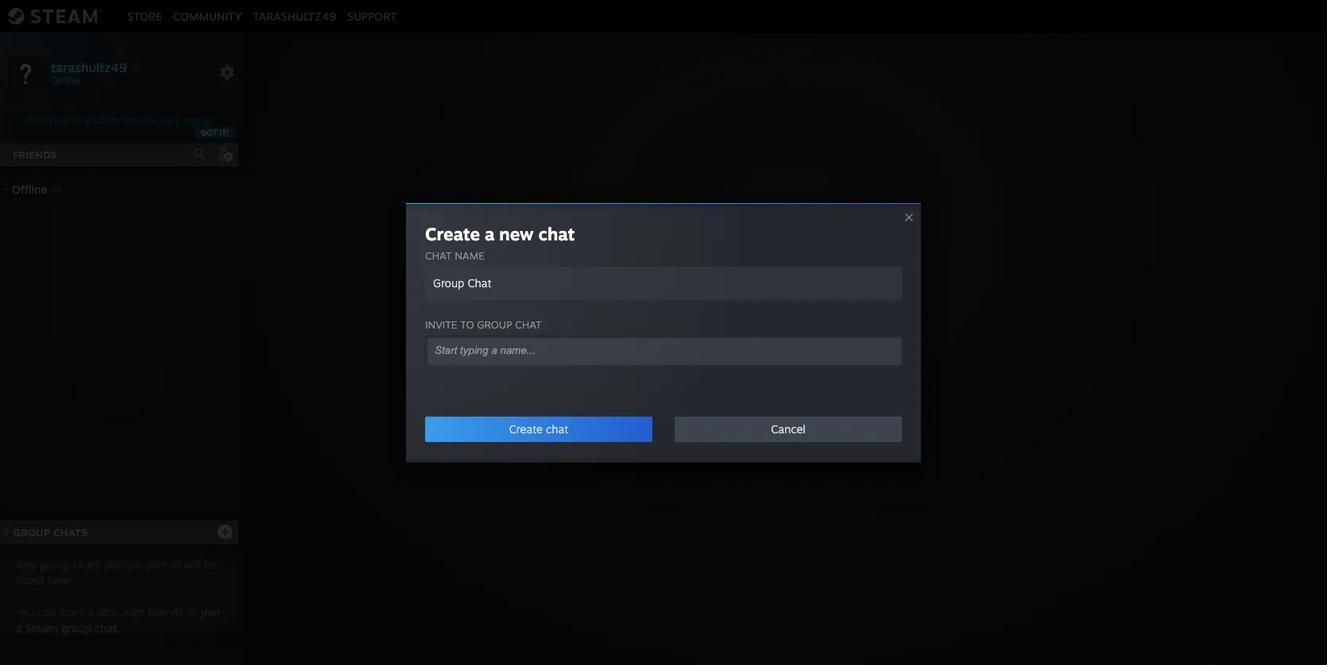 Task type: describe. For each thing, give the bounding box(es) containing it.
chat inside button
[[546, 422, 568, 436]]

create a group chat image
[[217, 524, 233, 540]]

create chat button
[[425, 417, 652, 442]]

0 horizontal spatial group
[[13, 527, 50, 540]]

you
[[16, 606, 35, 620]]

1 vertical spatial tarashultz49
[[51, 59, 127, 75]]

can
[[38, 606, 57, 620]]

collapse chats list image
[[0, 530, 18, 537]]

0 vertical spatial group
[[477, 318, 512, 331]]

are
[[126, 559, 143, 572]]

a for new
[[485, 223, 495, 244]]

any group chats you are part of will be listed here.
[[16, 559, 217, 588]]

search my friends list image
[[192, 147, 207, 161]]

create chat
[[509, 422, 568, 436]]

a right start at the bottom of the page
[[87, 606, 93, 620]]

support
[[347, 9, 397, 23]]

1 vertical spatial friends
[[13, 149, 57, 161]]

&
[[84, 114, 91, 126]]

start!
[[862, 358, 894, 373]]

0 vertical spatial chat
[[425, 249, 452, 262]]

1 horizontal spatial to
[[847, 358, 859, 373]]

a for steam
[[16, 622, 22, 636]]

click a friend or group chat to start!
[[676, 358, 894, 373]]

chat.
[[95, 622, 120, 636]]

chat name
[[425, 249, 485, 262]]

for
[[145, 114, 157, 126]]

access
[[183, 114, 213, 126]]

here
[[122, 114, 142, 126]]

create a new chat
[[425, 223, 575, 244]]

part
[[146, 559, 167, 572]]

tarashultz49 link
[[247, 9, 342, 23]]

you can start a chat with friends or
[[16, 606, 201, 620]]

drag friends & chats here for easy access
[[26, 114, 213, 126]]

steam
[[25, 622, 58, 636]]

be
[[204, 559, 217, 572]]

Start typing a name... text field
[[433, 344, 881, 357]]

offline
[[12, 183, 47, 196]]

1 vertical spatial chats
[[53, 527, 88, 540]]

0 vertical spatial tarashultz49
[[253, 9, 336, 23]]

community link
[[168, 9, 247, 23]]



Task type: vqa. For each thing, say whether or not it's contained in the screenshot.
will
yes



Task type: locate. For each thing, give the bounding box(es) containing it.
with
[[122, 606, 145, 620]]

chat
[[538, 223, 575, 244], [515, 318, 542, 331], [546, 422, 568, 436], [97, 606, 119, 620]]

friends
[[148, 606, 184, 620]]

group
[[776, 358, 812, 373], [13, 527, 50, 540]]

add a friend image
[[216, 145, 234, 163]]

0 horizontal spatial or
[[187, 606, 198, 620]]

group chats
[[13, 527, 88, 540]]

1 horizontal spatial chats
[[94, 114, 119, 126]]

manage friends list settings image
[[219, 64, 235, 80]]

1 vertical spatial or
[[187, 606, 198, 620]]

a for friend
[[708, 358, 715, 373]]

chats right &
[[94, 114, 119, 126]]

or left join
[[187, 606, 198, 620]]

support link
[[342, 9, 402, 23]]

here.
[[47, 575, 73, 588]]

group up any
[[13, 527, 50, 540]]

a
[[485, 223, 495, 244], [708, 358, 715, 373], [87, 606, 93, 620], [16, 622, 22, 636]]

None text field
[[425, 267, 902, 300]]

a down you
[[16, 622, 22, 636]]

0 vertical spatial to
[[460, 318, 474, 331]]

drag
[[26, 114, 47, 126]]

store link
[[122, 9, 168, 23]]

0 horizontal spatial chats
[[53, 527, 88, 540]]

1 horizontal spatial group
[[776, 358, 812, 373]]

0 vertical spatial friends
[[49, 114, 82, 126]]

1 vertical spatial group
[[39, 559, 70, 572]]

group right friend
[[776, 358, 812, 373]]

group right invite
[[477, 318, 512, 331]]

name
[[455, 249, 485, 262]]

group up here. on the left
[[39, 559, 70, 572]]

start
[[60, 606, 84, 620]]

new
[[499, 223, 534, 244]]

listed
[[16, 575, 44, 588]]

1 vertical spatial to
[[847, 358, 859, 373]]

create
[[425, 223, 480, 244], [509, 422, 543, 436]]

1 vertical spatial create
[[509, 422, 543, 436]]

easy
[[160, 114, 180, 126]]

of
[[170, 559, 181, 572]]

1 vertical spatial chat
[[815, 358, 843, 373]]

a left new
[[485, 223, 495, 244]]

will
[[184, 559, 201, 572]]

2 vertical spatial group
[[61, 622, 91, 636]]

create for create a new chat
[[425, 223, 480, 244]]

or right friend
[[760, 358, 772, 373]]

friends
[[49, 114, 82, 126], [13, 149, 57, 161]]

click
[[676, 358, 705, 373]]

cancel
[[771, 422, 806, 436]]

group inside any group chats you are part of will be listed here.
[[39, 559, 70, 572]]

join
[[201, 606, 220, 620]]

chat left name
[[425, 249, 452, 262]]

0 vertical spatial create
[[425, 223, 480, 244]]

friends down the 'drag'
[[13, 149, 57, 161]]

any
[[16, 559, 36, 572]]

invite
[[425, 318, 457, 331]]

0 vertical spatial group
[[776, 358, 812, 373]]

0 horizontal spatial to
[[460, 318, 474, 331]]

or
[[760, 358, 772, 373], [187, 606, 198, 620]]

1 horizontal spatial tarashultz49
[[253, 9, 336, 23]]

to
[[460, 318, 474, 331], [847, 358, 859, 373]]

1 vertical spatial group
[[13, 527, 50, 540]]

chats
[[73, 559, 101, 572]]

invite to group chat
[[425, 318, 542, 331]]

group inside the join a steam group chat.
[[61, 622, 91, 636]]

to left start!
[[847, 358, 859, 373]]

cancel button
[[675, 417, 902, 442]]

join a steam group chat.
[[16, 606, 220, 636]]

group down start at the bottom of the page
[[61, 622, 91, 636]]

friends left &
[[49, 114, 82, 126]]

tarashultz49 up &
[[51, 59, 127, 75]]

0 vertical spatial chats
[[94, 114, 119, 126]]

community
[[173, 9, 242, 23]]

to right invite
[[460, 318, 474, 331]]

chat left start!
[[815, 358, 843, 373]]

0 horizontal spatial create
[[425, 223, 480, 244]]

0 horizontal spatial chat
[[425, 249, 452, 262]]

friend
[[719, 358, 756, 373]]

1 horizontal spatial create
[[509, 422, 543, 436]]

tarashultz49 left "support" link
[[253, 9, 336, 23]]

create inside create chat button
[[509, 422, 543, 436]]

store
[[127, 9, 162, 23]]

chats up chats
[[53, 527, 88, 540]]

join a steam group chat. link
[[16, 606, 220, 636]]

you
[[104, 559, 123, 572]]

a right the "click"
[[708, 358, 715, 373]]

chats
[[94, 114, 119, 126], [53, 527, 88, 540]]

tarashultz49
[[253, 9, 336, 23], [51, 59, 127, 75]]

create for create chat
[[509, 422, 543, 436]]

group
[[477, 318, 512, 331], [39, 559, 70, 572], [61, 622, 91, 636]]

a inside the join a steam group chat.
[[16, 622, 22, 636]]

1 horizontal spatial chat
[[815, 358, 843, 373]]

1 horizontal spatial or
[[760, 358, 772, 373]]

0 horizontal spatial tarashultz49
[[51, 59, 127, 75]]

chat
[[425, 249, 452, 262], [815, 358, 843, 373]]

0 vertical spatial or
[[760, 358, 772, 373]]



